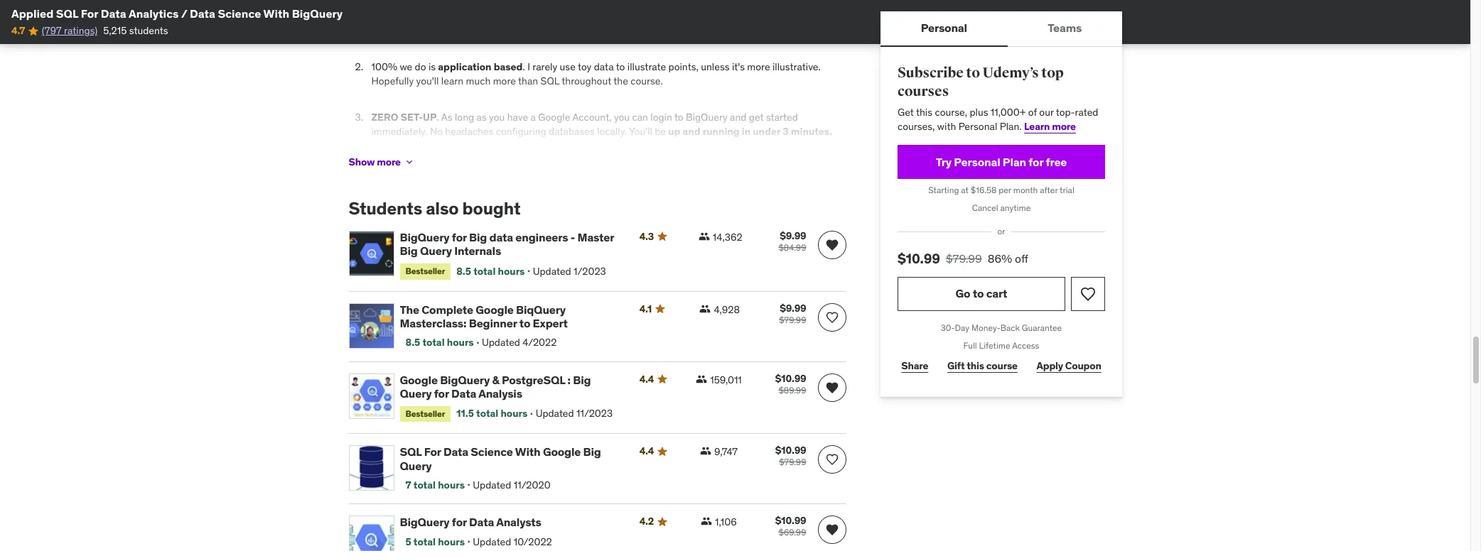 Task type: vqa. For each thing, say whether or not it's contained in the screenshot.


Task type: locate. For each thing, give the bounding box(es) containing it.
0 horizontal spatial with
[[712, 10, 731, 23]]

for down the also
[[452, 230, 467, 245]]

$9.99 right 14,362
[[780, 230, 807, 242]]

0 vertical spatial a
[[393, 24, 398, 37]]

. inside . as long as you have a google account, you can login to bigquery and get started immediately. no headaches configuring databases locally. you'll be
[[437, 111, 439, 124]]

0 horizontal spatial data
[[490, 230, 513, 245]]

a
[[393, 24, 398, 37], [531, 111, 536, 124]]

big down 11/2023
[[584, 445, 601, 460]]

updated down the 'bigquery for data analysts' link
[[473, 536, 512, 549]]

personal down plus
[[959, 120, 998, 133]]

0 vertical spatial $79.99
[[946, 252, 982, 266]]

to up updated 4/2022
[[520, 316, 531, 331]]

personal up $16.58 on the top of page
[[954, 155, 1001, 169]]

this down everything
[[613, 24, 629, 37]]

1 vertical spatial data
[[490, 230, 513, 245]]

0 horizontal spatial a
[[393, 24, 398, 37]]

the complete google biqquery masterclass: beginner to expert
[[400, 303, 568, 331]]

xsmall image left 159,011
[[696, 374, 708, 385]]

the complete google biqquery masterclass: beginner to expert link
[[400, 303, 623, 331]]

1 vertical spatial 8.5 total hours
[[406, 336, 474, 349]]

1 horizontal spatial a
[[531, 111, 536, 124]]

tab list
[[881, 11, 1123, 47]]

as
[[441, 111, 453, 124]]

plan.
[[1000, 120, 1022, 133]]

0 vertical spatial $9.99
[[780, 230, 807, 242]]

$79.99 up go
[[946, 252, 982, 266]]

the for at
[[643, 24, 657, 37]]

off
[[1015, 252, 1029, 266]]

4.1
[[640, 303, 652, 316]]

0 vertical spatial 8.5 total hours
[[457, 265, 525, 278]]

xsmall image
[[696, 374, 708, 385], [700, 446, 712, 458], [701, 517, 713, 528]]

2 horizontal spatial sql
[[541, 75, 560, 88]]

2 $9.99 from the top
[[780, 302, 807, 315]]

1 vertical spatial with
[[515, 445, 541, 460]]

1 horizontal spatial science
[[471, 445, 513, 460]]

0 horizontal spatial the
[[614, 75, 629, 88]]

for up 7 total hours
[[424, 445, 441, 460]]

this up courses,
[[916, 106, 933, 119]]

1 horizontal spatial of
[[1028, 106, 1037, 119]]

0 vertical spatial science
[[218, 6, 261, 21]]

2 vertical spatial $79.99
[[780, 458, 807, 468]]

you up locally.
[[614, 111, 630, 124]]

1 vertical spatial .
[[437, 111, 439, 124]]

$9.99 inside $9.99 $79.99
[[780, 302, 807, 315]]

total right the 7 on the bottom left of the page
[[414, 479, 436, 492]]

and i explain everything precisely and with abundant context. i have over a decade of industry experience over have taught this at the university level.
[[372, 10, 842, 37]]

data up 7 total hours
[[444, 445, 469, 460]]

tab list containing personal
[[881, 11, 1123, 47]]

xsmall image for big
[[696, 374, 708, 385]]

updated down beginner
[[482, 336, 521, 349]]

sql up the 7 on the bottom left of the page
[[400, 445, 422, 460]]

5,215
[[103, 24, 127, 37]]

1 horizontal spatial the
[[643, 24, 657, 37]]

the
[[643, 24, 657, 37], [614, 75, 629, 88]]

personal inside get this course, plus 11,000+ of our top-rated courses, with personal plan.
[[959, 120, 998, 133]]

to inside subscribe to udemy's top courses
[[966, 64, 980, 82]]

1 vertical spatial with
[[937, 120, 956, 133]]

to right go
[[973, 287, 984, 301]]

based
[[494, 61, 523, 74]]

more right it's at top
[[748, 61, 771, 74]]

0 vertical spatial xsmall image
[[696, 374, 708, 385]]

coupon
[[1066, 360, 1102, 373]]

of inside and i explain everything precisely and with abundant context. i have over a decade of industry experience over have taught this at the university level.
[[436, 24, 445, 37]]

more down based
[[493, 75, 516, 88]]

updated 11/2023
[[536, 408, 613, 421]]

hours down the "bigquery for big data engineers - master big query internals" link
[[498, 265, 525, 278]]

with up level.
[[712, 10, 731, 23]]

. for as
[[437, 111, 439, 124]]

for up ratings)
[[81, 6, 98, 21]]

login
[[651, 111, 673, 124]]

hours for analysts
[[438, 536, 465, 549]]

1 you from the left
[[489, 111, 505, 124]]

up and running in under 3 minutes.
[[666, 125, 833, 138]]

a left decade
[[393, 24, 398, 37]]

0 horizontal spatial with
[[264, 6, 290, 21]]

$10.99 for $10.99 $69.99
[[776, 515, 807, 528]]

1 horizontal spatial 8.5
[[457, 265, 472, 278]]

. left as in the top left of the page
[[437, 111, 439, 124]]

$10.99 for $10.99 $89.99
[[776, 372, 807, 385]]

0 vertical spatial for
[[81, 6, 98, 21]]

wishlist image
[[825, 238, 839, 252], [1080, 286, 1097, 303], [825, 381, 839, 395], [825, 453, 839, 468], [825, 524, 839, 538]]

plan
[[1003, 155, 1026, 169]]

0 horizontal spatial you
[[489, 111, 505, 124]]

1 over from the left
[[372, 24, 391, 37]]

updated down :
[[536, 408, 574, 421]]

big down the bought
[[469, 230, 487, 245]]

7
[[406, 479, 412, 492]]

to inside . i rarely use toy data to illustrate points, unless it's more illustrative. hopefully you'll learn much more than sql throughout the course.
[[616, 61, 625, 74]]

total down the masterclass:
[[423, 336, 445, 349]]

google
[[539, 111, 571, 124], [476, 303, 514, 317], [400, 373, 438, 387], [543, 445, 581, 460]]

0 horizontal spatial science
[[218, 6, 261, 21]]

subscribe
[[898, 64, 964, 82]]

1 vertical spatial $79.99
[[780, 315, 807, 325]]

data up 11.5
[[452, 387, 477, 401]]

month
[[1014, 185, 1038, 196]]

have up the configuring
[[508, 111, 528, 124]]

1 vertical spatial for
[[424, 445, 441, 460]]

get this course, plus 11,000+ of our top-rated courses, with personal plan.
[[898, 106, 1099, 133]]

wishlist image
[[825, 311, 839, 325]]

0 vertical spatial at
[[632, 24, 640, 37]]

1 vertical spatial xsmall image
[[699, 231, 710, 242]]

context.
[[778, 10, 814, 23]]

data right the "toy"
[[594, 61, 614, 74]]

learn more link
[[1024, 120, 1076, 133]]

google down the masterclass:
[[400, 373, 438, 387]]

google up updated 4/2022
[[476, 303, 514, 317]]

1 vertical spatial this
[[916, 106, 933, 119]]

at inside and i explain everything precisely and with abundant context. i have over a decade of industry experience over have taught this at the university level.
[[632, 24, 640, 37]]

0 vertical spatial 4.4
[[640, 373, 654, 386]]

0 horizontal spatial of
[[436, 24, 445, 37]]

at left $16.58 on the top of page
[[961, 185, 969, 196]]

xsmall image left 14,362
[[699, 231, 710, 242]]

hours down bigquery for data analysts
[[438, 536, 465, 549]]

8.5 down the masterclass:
[[406, 336, 421, 349]]

wishlist image for -
[[825, 238, 839, 252]]

of left our
[[1028, 106, 1037, 119]]

8.5 total hours for updated 4/2022
[[406, 336, 474, 349]]

1 vertical spatial xsmall image
[[700, 446, 712, 458]]

10/2022
[[514, 536, 552, 549]]

1 horizontal spatial sql
[[400, 445, 422, 460]]

updated for analysts
[[473, 536, 512, 549]]

anytime
[[1001, 203, 1031, 214]]

0 horizontal spatial .
[[437, 111, 439, 124]]

xsmall image
[[404, 157, 415, 168], [699, 231, 710, 242], [700, 303, 711, 315]]

hours for science
[[438, 479, 465, 492]]

this
[[613, 24, 629, 37], [916, 106, 933, 119], [967, 360, 985, 373]]

over left decade
[[372, 24, 391, 37]]

of inside get this course, plus 11,000+ of our top-rated courses, with personal plan.
[[1028, 106, 1037, 119]]

to left illustrate
[[616, 61, 625, 74]]

0 vertical spatial data
[[594, 61, 614, 74]]

at down everything
[[632, 24, 640, 37]]

as
[[477, 111, 487, 124]]

show more
[[349, 156, 401, 168]]

query inside bigquery for big data engineers - master big query internals
[[420, 244, 452, 258]]

google down updated 11/2023
[[543, 445, 581, 460]]

1 vertical spatial science
[[471, 445, 513, 460]]

big right :
[[573, 373, 591, 387]]

try personal plan for free link
[[898, 145, 1105, 180]]

1 vertical spatial query
[[400, 387, 432, 401]]

bestseller left 11.5
[[406, 409, 445, 420]]

total right 5
[[414, 536, 436, 549]]

4.4
[[640, 373, 654, 386], [640, 445, 654, 458]]

. up than at the left of page
[[523, 61, 525, 74]]

(797
[[42, 24, 62, 37]]

4.4 up 4.2
[[640, 445, 654, 458]]

to left udemy's
[[966, 64, 980, 82]]

xsmall image left 1,106
[[701, 517, 713, 528]]

2 you from the left
[[614, 111, 630, 124]]

the inside and i explain everything precisely and with abundant context. i have over a decade of industry experience over have taught this at the university level.
[[643, 24, 657, 37]]

$89.99
[[779, 385, 807, 396]]

application
[[438, 61, 492, 74]]

analytics
[[129, 6, 179, 21]]

. inside . i rarely use toy data to illustrate points, unless it's more illustrative. hopefully you'll learn much more than sql throughout the course.
[[523, 61, 525, 74]]

xsmall image left '4,928'
[[700, 303, 711, 315]]

2 vertical spatial query
[[400, 459, 432, 473]]

0 vertical spatial xsmall image
[[404, 157, 415, 168]]

the left course.
[[614, 75, 629, 88]]

and up "in"
[[730, 111, 747, 124]]

personal up subscribe
[[921, 21, 967, 35]]

hours up bigquery for data analysts
[[438, 479, 465, 492]]

bigquery inside bigquery for big data engineers - master big query internals
[[400, 230, 450, 245]]

1 horizontal spatial at
[[961, 185, 969, 196]]

teams button
[[1008, 11, 1123, 46]]

0 vertical spatial .
[[523, 61, 525, 74]]

science
[[218, 6, 261, 21], [471, 445, 513, 460]]

4.7
[[11, 24, 25, 37]]

go to cart button
[[898, 277, 1066, 311]]

data down the bought
[[490, 230, 513, 245]]

1 vertical spatial of
[[1028, 106, 1037, 119]]

the inside . i rarely use toy data to illustrate points, unless it's more illustrative. hopefully you'll learn much more than sql throughout the course.
[[614, 75, 629, 88]]

google inside . as long as you have a google account, you can login to bigquery and get started immediately. no headaches configuring databases locally. you'll be
[[539, 111, 571, 124]]

up
[[669, 125, 681, 138]]

1 horizontal spatial with
[[937, 120, 956, 133]]

$79.99
[[946, 252, 982, 266], [780, 315, 807, 325], [780, 458, 807, 468]]

students
[[349, 198, 422, 220]]

a up the configuring
[[531, 111, 536, 124]]

0 horizontal spatial this
[[613, 24, 629, 37]]

total
[[474, 265, 496, 278], [423, 336, 445, 349], [477, 408, 499, 421], [414, 479, 436, 492], [414, 536, 436, 549]]

you'll
[[629, 125, 653, 138]]

total down internals
[[474, 265, 496, 278]]

data right /
[[190, 6, 215, 21]]

8.5 total hours for updated 1/2023
[[457, 265, 525, 278]]

started
[[767, 111, 798, 124]]

1 vertical spatial have
[[508, 111, 528, 124]]

of right decade
[[436, 24, 445, 37]]

0 horizontal spatial sql
[[56, 6, 78, 21]]

1 horizontal spatial this
[[916, 106, 933, 119]]

1 vertical spatial a
[[531, 111, 536, 124]]

engineers
[[516, 230, 569, 245]]

at inside starting at $16.58 per month after trial cancel anytime
[[961, 185, 969, 196]]

1 vertical spatial personal
[[959, 120, 998, 133]]

updated
[[533, 265, 572, 278], [482, 336, 521, 349], [536, 408, 574, 421], [473, 479, 512, 492], [473, 536, 512, 549]]

8.5 total hours
[[457, 265, 525, 278], [406, 336, 474, 349]]

1 horizontal spatial over
[[537, 24, 556, 37]]

2 vertical spatial sql
[[400, 445, 422, 460]]

1 horizontal spatial with
[[515, 445, 541, 460]]

or
[[998, 226, 1006, 237]]

xsmall image for google
[[700, 446, 712, 458]]

the down precisely
[[643, 24, 657, 37]]

over right experience
[[537, 24, 556, 37]]

$10.99 for $10.99 $79.99
[[776, 445, 807, 458]]

free
[[1046, 155, 1067, 169]]

this inside get this course, plus 11,000+ of our top-rated courses, with personal plan.
[[916, 106, 933, 119]]

1 $9.99 from the top
[[780, 230, 807, 242]]

2 vertical spatial personal
[[954, 155, 1001, 169]]

under
[[753, 125, 781, 138]]

2 horizontal spatial this
[[967, 360, 985, 373]]

cancel
[[972, 203, 999, 214]]

0 vertical spatial this
[[613, 24, 629, 37]]

you right as
[[489, 111, 505, 124]]

0 horizontal spatial for
[[81, 6, 98, 21]]

postgresql
[[502, 373, 565, 387]]

personal button
[[881, 11, 1008, 46]]

data inside sql for data science with google big query
[[444, 445, 469, 460]]

2 4.4 from the top
[[640, 445, 654, 458]]

1 horizontal spatial you
[[614, 111, 630, 124]]

with inside and i explain everything precisely and with abundant context. i have over a decade of industry experience over have taught this at the university level.
[[712, 10, 731, 23]]

$79.99 inside $10.99 $79.99
[[780, 458, 807, 468]]

$79.99 up "$10.99 $69.99"
[[780, 458, 807, 468]]

$79.99 inside $10.99 $79.99 86% off
[[946, 252, 982, 266]]

top-
[[1056, 106, 1075, 119]]

1 vertical spatial $9.99
[[780, 302, 807, 315]]

1,106
[[715, 517, 737, 529]]

go
[[956, 287, 971, 301]]

1 horizontal spatial for
[[424, 445, 441, 460]]

query inside sql for data science with google big query
[[400, 459, 432, 473]]

2 vertical spatial xsmall image
[[700, 303, 711, 315]]

sql up (797 ratings)
[[56, 6, 78, 21]]

1 vertical spatial the
[[614, 75, 629, 88]]

8.5 for updated 4/2022
[[406, 336, 421, 349]]

$9.99 for bigquery for big data engineers - master big query internals
[[780, 230, 807, 242]]

0 vertical spatial with
[[264, 6, 290, 21]]

bigquery inside . as long as you have a google account, you can login to bigquery and get started immediately. no headaches configuring databases locally. you'll be
[[686, 111, 728, 124]]

updated down sql for data science with google big query
[[473, 479, 512, 492]]

science down 11.5 total hours
[[471, 445, 513, 460]]

course
[[987, 360, 1018, 373]]

back
[[1001, 323, 1020, 333]]

access
[[1012, 340, 1040, 351]]

2 bestseller from the top
[[406, 409, 445, 420]]

0 vertical spatial personal
[[921, 21, 967, 35]]

2 vertical spatial xsmall image
[[701, 517, 713, 528]]

learn
[[442, 75, 464, 88]]

1 vertical spatial 4.4
[[640, 445, 654, 458]]

bestseller up the the
[[406, 266, 445, 277]]

science right /
[[218, 6, 261, 21]]

updated 10/2022
[[473, 536, 552, 549]]

with down course,
[[937, 120, 956, 133]]

1 horizontal spatial have
[[558, 24, 579, 37]]

updated for science
[[473, 479, 512, 492]]

up
[[423, 111, 437, 124]]

points,
[[669, 61, 699, 74]]

google bigquery & postgresql : big query for data analysis link
[[400, 373, 623, 401]]

1 horizontal spatial .
[[523, 61, 525, 74]]

this right gift
[[967, 360, 985, 373]]

databases
[[549, 125, 595, 138]]

xsmall image down immediately.
[[404, 157, 415, 168]]

have
[[558, 24, 579, 37], [508, 111, 528, 124]]

11.5 total hours
[[457, 408, 528, 421]]

0 horizontal spatial 8.5
[[406, 336, 421, 349]]

8.5 total hours down internals
[[457, 265, 525, 278]]

more inside 'show more' button
[[377, 156, 401, 168]]

0 horizontal spatial over
[[372, 24, 391, 37]]

total for complete
[[423, 336, 445, 349]]

0 horizontal spatial have
[[508, 111, 528, 124]]

xsmall image left the 9,747
[[700, 446, 712, 458]]

0 vertical spatial of
[[436, 24, 445, 37]]

sql down the "i rarely"
[[541, 75, 560, 88]]

big inside sql for data science with google big query
[[584, 445, 601, 460]]

100%
[[372, 61, 398, 74]]

hours down the masterclass:
[[447, 336, 474, 349]]

1 vertical spatial at
[[961, 185, 969, 196]]

8.5 total hours down the masterclass:
[[406, 336, 474, 349]]

for left &
[[434, 387, 449, 401]]

0 vertical spatial the
[[643, 24, 657, 37]]

$10.99 $89.99
[[776, 372, 807, 396]]

11,000+
[[991, 106, 1026, 119]]

1 4.4 from the top
[[640, 373, 654, 386]]

2 vertical spatial this
[[967, 360, 985, 373]]

hours down analysis
[[501, 408, 528, 421]]

$79.99 left wishlist image
[[780, 315, 807, 325]]

4.4 down 4.1
[[640, 373, 654, 386]]

go to cart
[[956, 287, 1008, 301]]

0 vertical spatial have
[[558, 24, 579, 37]]

share
[[902, 360, 929, 373]]

1 vertical spatial sql
[[541, 75, 560, 88]]

share button
[[898, 352, 932, 381]]

have down i explain
[[558, 24, 579, 37]]

xsmall image for bigquery for big data engineers - master big query internals
[[699, 231, 710, 242]]

more right the show
[[377, 156, 401, 168]]

be
[[655, 125, 666, 138]]

0 horizontal spatial at
[[632, 24, 640, 37]]

86%
[[988, 252, 1012, 266]]

for inside bigquery for big data engineers - master big query internals
[[452, 230, 467, 245]]

wishlist image for big
[[825, 381, 839, 395]]

$9.99 inside $9.99 $84.99
[[780, 230, 807, 242]]

$9.99 left wishlist image
[[780, 302, 807, 315]]

0 vertical spatial 8.5
[[457, 265, 472, 278]]

1 vertical spatial 8.5
[[406, 336, 421, 349]]

bestseller for big
[[406, 266, 445, 277]]

1 bestseller from the top
[[406, 266, 445, 277]]

google inside the complete google biqquery masterclass: beginner to expert
[[476, 303, 514, 317]]

1 vertical spatial bestseller
[[406, 409, 445, 420]]

no
[[430, 125, 443, 138]]

to up up
[[675, 111, 684, 124]]

0 vertical spatial with
[[712, 10, 731, 23]]

for
[[1029, 155, 1044, 169], [452, 230, 467, 245], [434, 387, 449, 401], [452, 516, 467, 530]]

1 horizontal spatial data
[[594, 61, 614, 74]]

0 vertical spatial bestseller
[[406, 266, 445, 277]]

query inside google bigquery & postgresql : big query for data analysis
[[400, 387, 432, 401]]

8.5 down internals
[[457, 265, 472, 278]]

use
[[560, 61, 576, 74]]

for inside sql for data science with google big query
[[424, 445, 441, 460]]

google up "databases"
[[539, 111, 571, 124]]

for left free
[[1029, 155, 1044, 169]]

and left i explain
[[543, 10, 560, 23]]

0 vertical spatial query
[[420, 244, 452, 258]]

i rarely
[[528, 61, 558, 74]]

subscribe to udemy's top courses
[[898, 64, 1064, 100]]



Task type: describe. For each thing, give the bounding box(es) containing it.
illustrative.
[[773, 61, 821, 74]]

this inside and i explain everything precisely and with abundant context. i have over a decade of industry experience over have taught this at the university level.
[[613, 24, 629, 37]]

$9.99 $79.99
[[780, 302, 807, 325]]

unless
[[701, 61, 730, 74]]

total for for
[[414, 479, 436, 492]]

wishlist image for google
[[825, 453, 839, 468]]

abundant
[[733, 10, 775, 23]]

precisely
[[651, 10, 690, 23]]

masterclass:
[[400, 316, 467, 331]]

beginner
[[469, 316, 517, 331]]

xsmall image for the complete google biqquery masterclass: beginner to expert
[[700, 303, 711, 315]]

the
[[400, 303, 420, 317]]

with inside get this course, plus 11,000+ of our top-rated courses, with personal plan.
[[937, 120, 956, 133]]

$9.99 for the complete google biqquery masterclass: beginner to expert
[[780, 302, 807, 315]]

hours for biqquery
[[447, 336, 474, 349]]

for inside google bigquery & postgresql : big query for data analysis
[[434, 387, 449, 401]]

throughout
[[562, 75, 612, 88]]

to inside . as long as you have a google account, you can login to bigquery and get started immediately. no headaches configuring databases locally. you'll be
[[675, 111, 684, 124]]

$16.58
[[971, 185, 997, 196]]

more down top- at top
[[1052, 120, 1076, 133]]

rated
[[1075, 106, 1099, 119]]

. i rarely use toy data to illustrate points, unless it's more illustrative. hopefully you'll learn much more than sql throughout the course.
[[372, 61, 821, 88]]

9,747
[[715, 446, 738, 459]]

&
[[492, 373, 500, 387]]

updated 1/2023
[[533, 265, 606, 278]]

udemy's
[[983, 64, 1039, 82]]

lifetime
[[979, 340, 1011, 351]]

bigquery for data analysts
[[400, 516, 542, 530]]

$10.99 $79.99
[[776, 445, 807, 468]]

(797 ratings)
[[42, 24, 98, 37]]

data inside bigquery for big data engineers - master big query internals
[[490, 230, 513, 245]]

and right up
[[683, 125, 701, 138]]

updated down engineers
[[533, 265, 572, 278]]

show more button
[[349, 148, 415, 176]]

can
[[633, 111, 648, 124]]

teams
[[1048, 21, 1082, 35]]

per
[[999, 185, 1011, 196]]

have inside and i explain everything precisely and with abundant context. i have over a decade of industry experience over have taught this at the university level.
[[558, 24, 579, 37]]

courses,
[[898, 120, 935, 133]]

$10.99 $69.99
[[776, 515, 807, 539]]

$79.99 for $10.99 $79.99
[[780, 458, 807, 468]]

30-day money-back guarantee full lifetime access
[[941, 323, 1062, 351]]

big inside google bigquery & postgresql : big query for data analysis
[[573, 373, 591, 387]]

14,362
[[713, 231, 743, 244]]

toy
[[578, 61, 592, 74]]

xsmall image inside 'show more' button
[[404, 157, 415, 168]]

internals
[[455, 244, 501, 258]]

apply
[[1037, 360, 1063, 373]]

google inside google bigquery & postgresql : big query for data analysis
[[400, 373, 438, 387]]

analysts
[[496, 516, 542, 530]]

updated 4/2022
[[482, 336, 557, 349]]

to inside the complete google biqquery masterclass: beginner to expert
[[520, 316, 531, 331]]

this for get this course, plus 11,000+ of our top-rated courses, with personal plan.
[[916, 106, 933, 119]]

i explain
[[562, 10, 599, 23]]

locally.
[[597, 125, 627, 138]]

with inside sql for data science with google big query
[[515, 445, 541, 460]]

4,928
[[714, 303, 740, 316]]

the for throughout
[[614, 75, 629, 88]]

try
[[936, 155, 952, 169]]

google inside sql for data science with google big query
[[543, 445, 581, 460]]

and up level.
[[693, 10, 709, 23]]

course.
[[631, 75, 663, 88]]

to inside button
[[973, 287, 984, 301]]

8.5 for updated 1/2023
[[457, 265, 472, 278]]

it's
[[732, 61, 745, 74]]

for up 5 total hours
[[452, 516, 467, 530]]

/
[[181, 6, 187, 21]]

everything
[[602, 10, 648, 23]]

bestseller for for
[[406, 409, 445, 420]]

bigquery inside google bigquery & postgresql : big query for data analysis
[[440, 373, 490, 387]]

0 vertical spatial sql
[[56, 6, 78, 21]]

updated for biqquery
[[482, 336, 521, 349]]

data up updated 10/2022
[[469, 516, 494, 530]]

4.4 for sql for data science with google big query
[[640, 445, 654, 458]]

applied
[[11, 6, 54, 21]]

decade
[[401, 24, 433, 37]]

data inside google bigquery & postgresql : big query for data analysis
[[452, 387, 477, 401]]

bigquery for big data engineers - master big query internals link
[[400, 230, 623, 258]]

account,
[[573, 111, 612, 124]]

total for for
[[414, 536, 436, 549]]

total right 11.5
[[477, 408, 499, 421]]

data up 5,215 in the top of the page
[[101, 6, 126, 21]]

configuring
[[496, 125, 547, 138]]

course,
[[935, 106, 968, 119]]

do
[[415, 61, 426, 74]]

$10.99 $79.99 86% off
[[898, 250, 1029, 267]]

159,011
[[711, 374, 742, 387]]

$10.99 for $10.99 $79.99 86% off
[[898, 250, 940, 267]]

courses
[[898, 82, 949, 100]]

a inside and i explain everything precisely and with abundant context. i have over a decade of industry experience over have taught this at the university level.
[[393, 24, 398, 37]]

this for gift this course
[[967, 360, 985, 373]]

show
[[349, 156, 375, 168]]

try personal plan for free
[[936, 155, 1067, 169]]

sql inside sql for data science with google big query
[[400, 445, 422, 460]]

7 total hours
[[406, 479, 465, 492]]

$79.99 for $10.99 $79.99 86% off
[[946, 252, 982, 266]]

in
[[742, 125, 751, 138]]

we
[[400, 61, 413, 74]]

level.
[[705, 24, 728, 37]]

after
[[1040, 185, 1058, 196]]

get
[[898, 106, 914, 119]]

starting at $16.58 per month after trial cancel anytime
[[929, 185, 1075, 214]]

:
[[568, 373, 571, 387]]

4.4 for google bigquery & postgresql : big query for data analysis
[[640, 373, 654, 386]]

sql inside . i rarely use toy data to illustrate points, unless it's more illustrative. hopefully you'll learn much more than sql throughout the course.
[[541, 75, 560, 88]]

bigquery for big data engineers - master big query internals
[[400, 230, 614, 258]]

university
[[660, 24, 702, 37]]

gift this course link
[[944, 352, 1022, 381]]

you'll
[[416, 75, 439, 88]]

. for i rarely
[[523, 61, 525, 74]]

headaches
[[445, 125, 494, 138]]

zero set-up
[[372, 111, 437, 124]]

taught
[[581, 24, 611, 37]]

science inside sql for data science with google big query
[[471, 445, 513, 460]]

3
[[783, 125, 789, 138]]

big down the students
[[400, 244, 418, 258]]

zero set-
[[372, 111, 423, 124]]

and inside . as long as you have a google account, you can login to bigquery and get started immediately. no headaches configuring databases locally. you'll be
[[730, 111, 747, 124]]

than
[[518, 75, 538, 88]]

$79.99 for $9.99 $79.99
[[780, 315, 807, 325]]

data inside . i rarely use toy data to illustrate points, unless it's more illustrative. hopefully you'll learn much more than sql throughout the course.
[[594, 61, 614, 74]]

1/2023
[[574, 265, 606, 278]]

ratings)
[[64, 24, 98, 37]]

personal inside button
[[921, 21, 967, 35]]

bigquery for data analysts link
[[400, 516, 623, 530]]

gift
[[948, 360, 965, 373]]

a inside . as long as you have a google account, you can login to bigquery and get started immediately. no headaches configuring databases locally. you'll be
[[531, 111, 536, 124]]

have inside . as long as you have a google account, you can login to bigquery and get started immediately. no headaches configuring databases locally. you'll be
[[508, 111, 528, 124]]

2 over from the left
[[537, 24, 556, 37]]

100% we do is application based
[[372, 61, 523, 74]]

students
[[129, 24, 168, 37]]



